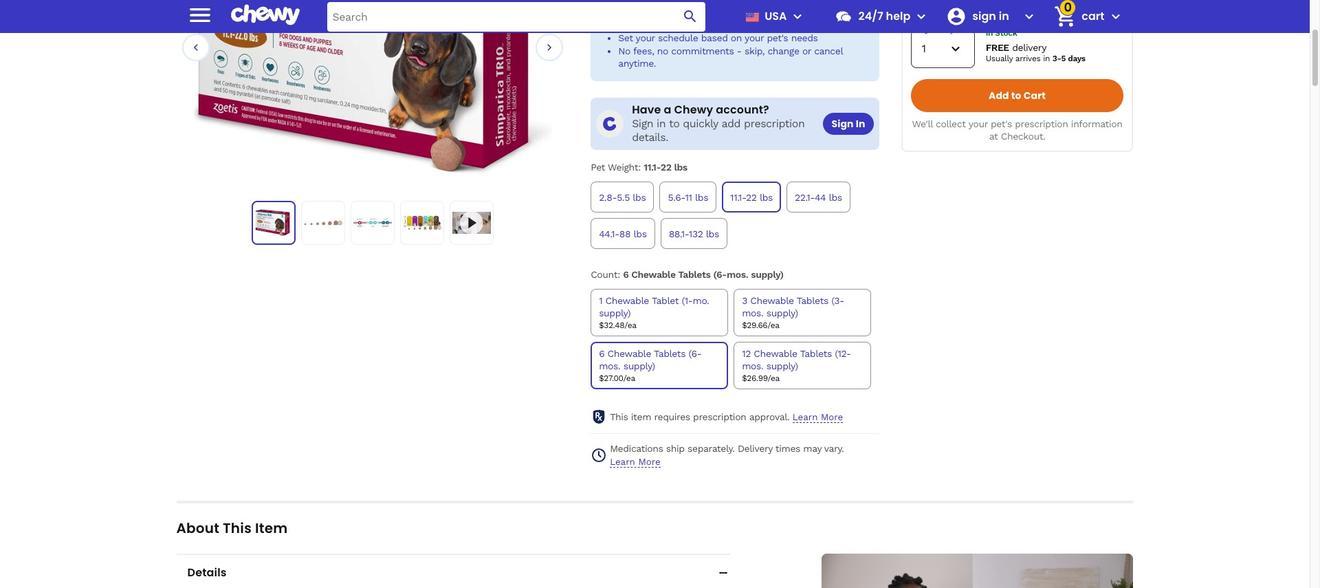 Task type: vqa. For each thing, say whether or not it's contained in the screenshot.
22.1-
yes



Task type: describe. For each thing, give the bounding box(es) containing it.
a
[[664, 102, 672, 118]]

1 vertical spatial on
[[658, 19, 670, 30]]

we'll collect your pet's prescription information at checkout.
[[912, 118, 1123, 142]]

learn more button for this item requires prescription approval.
[[793, 412, 843, 423]]

pet's inside we'll collect your pet's prescription information at checkout.
[[991, 118, 1012, 129]]

simparica trio chewable tablet for dogs, 11.1-22.0 lbs, (caramel box), 6 chewable tablets (6-mos. supply) slide 2 of 5 image
[[304, 204, 342, 242]]

1 horizontal spatial sign in
[[973, 8, 1009, 24]]

cart
[[1024, 89, 1046, 102]]

supply) for 1 chewable tablet (1-mo. supply)
[[599, 308, 631, 319]]

12
[[742, 348, 751, 359]]

lbs for 5.6-11 lbs
[[695, 192, 708, 203]]

1 horizontal spatial sign
[[832, 117, 854, 131]]

mo.
[[693, 295, 709, 306]]

24/7 help link
[[830, 0, 911, 33]]

mos. for 6 chewable tablets (6- mos. supply)
[[599, 361, 621, 372]]

mos. up 3
[[727, 269, 748, 280]]

lbs for 22.1-44 lbs
[[829, 192, 842, 203]]

have a chewy account? sign in to quickly add prescription details.
[[632, 102, 805, 144]]

11.1-22 lbs
[[730, 192, 773, 203]]

items image
[[1053, 4, 1078, 29]]

1 vertical spatial simparica trio chewable tablet for dogs, 11.1-22.0 lbs, (caramel box), 6 chewable tablets (6-mos. supply) slide 1 of 5 image
[[255, 204, 292, 241]]

chewable for 1 chewable tablet (1-mo. supply)
[[606, 295, 649, 306]]

0 vertical spatial sign in link
[[941, 0, 1019, 33]]

2.8-5.5 lbs button
[[591, 182, 654, 213]]

information
[[1071, 118, 1123, 129]]

cart menu image
[[1108, 8, 1124, 25]]

0 vertical spatial on
[[1013, 1, 1024, 12]]

up
[[965, 1, 976, 12]]

6 chewable tablets (6- mos. supply) $27.00/ea
[[599, 348, 702, 383]]

1 horizontal spatial on
[[731, 32, 742, 43]]

your left first
[[1027, 1, 1046, 12]]

checkout.
[[1001, 131, 1046, 142]]

tablet
[[652, 295, 679, 306]]

supply) for 6 chewable tablets (6- mos. supply)
[[624, 361, 655, 372]]

account?
[[716, 102, 769, 118]]

1 chewable tablet (1-mo. supply) $32.48/ea
[[599, 295, 709, 330]]

0 vertical spatial (6-
[[713, 269, 727, 280]]

have
[[632, 102, 661, 118]]

0 horizontal spatial 22
[[661, 162, 672, 173]]

save for save up to 35% on your first order
[[941, 1, 962, 12]]

lbs for 11.1-22 lbs
[[760, 192, 773, 203]]

132
[[689, 228, 703, 239]]

1 vertical spatial sign in
[[832, 117, 866, 131]]

prescription image
[[591, 409, 607, 425]]

future
[[686, 19, 713, 30]]

count : 6 chewable tablets (6-mos. supply)
[[591, 269, 784, 280]]

times
[[776, 443, 801, 454]]

simparica trio chewable tablet for dogs, 11.1-22.0 lbs, (caramel box), 6 chewable tablets (6-mos. supply) slide 4 of 5 image
[[403, 204, 441, 242]]

$26.99/ea
[[742, 374, 780, 383]]

12 chewable tablets (12- mos. supply) $26.99/ea
[[742, 348, 851, 383]]

in stock free delivery usually arrives in 3-5 days
[[986, 28, 1086, 63]]

save up to 35% on your first order
[[941, 1, 1093, 12]]

0 horizontal spatial 11.1-
[[644, 162, 661, 173]]

pet
[[591, 162, 605, 173]]

or
[[803, 45, 811, 56]]

about
[[176, 518, 219, 538]]

help menu image
[[914, 8, 930, 25]]

2 horizontal spatial sign
[[973, 8, 997, 24]]

your up fees,
[[636, 32, 655, 43]]

pet weight : 11.1-22 lbs
[[591, 162, 688, 173]]

supply) up 3 chewable tablets (3- mos. supply) $29.66/ea at right bottom
[[751, 269, 784, 280]]

all
[[673, 19, 683, 30]]

schedule
[[658, 32, 698, 43]]

this item requires prescription approval. learn more
[[610, 412, 843, 423]]

needs
[[791, 32, 818, 43]]

24/7
[[859, 8, 884, 24]]

88
[[619, 228, 631, 239]]

cart link
[[1049, 0, 1105, 33]]

more inside this item requires prescription approval. learn more
[[821, 412, 843, 423]]

count
[[591, 269, 618, 280]]

88.1-
[[669, 228, 689, 239]]

about this item
[[176, 518, 288, 538]]

simparica trio chewable tablet for dogs, 11.1-22.0 lbs, (caramel box), 6 chewable tablets (6-mos. supply) slide 1 of 5 image inside carousel-slider region
[[193, 0, 553, 173]]

22.1-44 lbs
[[795, 192, 842, 203]]

at
[[989, 131, 998, 142]]

account menu image
[[1022, 8, 1038, 25]]

order
[[1070, 1, 1093, 12]]

no
[[618, 45, 631, 56]]

(12-
[[835, 348, 851, 359]]

tablets up mo.
[[678, 269, 711, 280]]

2.8-5.5 lbs
[[599, 192, 646, 203]]

5.6-11 lbs
[[668, 192, 708, 203]]

free
[[986, 42, 1009, 53]]

in inside have a chewy account? sign in to quickly add prescription details.
[[657, 117, 666, 130]]

group for (6-
[[588, 286, 882, 392]]

(6- inside the 6 chewable tablets (6- mos. supply) $27.00/ea
[[689, 348, 702, 359]]

44.1-88 lbs button
[[591, 218, 655, 249]]

-
[[737, 45, 742, 56]]

to inside have a chewy account? sign in to quickly add prescription details.
[[669, 117, 680, 130]]

arrives
[[1016, 53, 1041, 63]]

usa
[[765, 8, 787, 24]]

medications
[[610, 443, 663, 454]]

cancel
[[814, 45, 843, 56]]

0 horizontal spatial sign in link
[[824, 113, 874, 135]]

simparica trio chewable tablet for dogs, 11.1-22.0 lbs, (caramel box), 6 chewable tablets (6-mos. supply) slide 3 of 5 image
[[353, 204, 392, 242]]

3 chewable tablets (3- mos. supply) $29.66/ea
[[742, 295, 844, 330]]

ship
[[666, 443, 685, 454]]

vary.
[[824, 443, 844, 454]]

menu image inside usa dropdown button
[[790, 8, 806, 25]]

delivery
[[1012, 42, 1047, 53]]

88.1-132 lbs button
[[661, 218, 728, 249]]

(1-
[[682, 295, 693, 306]]

6 inside the 6 chewable tablets (6- mos. supply) $27.00/ea
[[599, 348, 605, 359]]

3
[[742, 295, 748, 306]]

22.1-44 lbs button
[[787, 182, 851, 213]]

orders
[[758, 19, 786, 30]]

cart
[[1082, 8, 1105, 24]]

44.1-
[[599, 228, 619, 239]]

in inside in stock free delivery usually arrives in 3-5 days
[[986, 28, 993, 38]]



Task type: locate. For each thing, give the bounding box(es) containing it.
tablets down "1 chewable tablet (1-mo. supply) $32.48/ea" on the bottom of the page
[[654, 348, 686, 359]]

group for lbs
[[588, 179, 882, 252]]

1 horizontal spatial pet's
[[991, 118, 1012, 129]]

0 vertical spatial save
[[941, 1, 962, 12]]

1 vertical spatial this
[[223, 518, 252, 538]]

fees,
[[633, 45, 654, 56]]

in
[[999, 8, 1009, 24], [986, 28, 993, 38], [856, 117, 866, 131]]

6 right count
[[623, 269, 629, 280]]

22.1-
[[795, 192, 815, 203]]

0 vertical spatial pet's
[[767, 32, 788, 43]]

5%
[[642, 19, 655, 30]]

stock
[[995, 28, 1018, 38]]

help
[[886, 8, 911, 24]]

to
[[979, 1, 988, 12], [1012, 89, 1022, 102], [669, 117, 680, 130]]

chewable up '$29.66/ea'
[[751, 295, 794, 306]]

sign in link
[[941, 0, 1019, 33], [824, 113, 874, 135]]

mos. for 12 chewable tablets (12- mos. supply)
[[742, 361, 764, 372]]

to left quickly
[[669, 117, 680, 130]]

0 vertical spatial 6
[[623, 269, 629, 280]]

1 horizontal spatial 6
[[623, 269, 629, 280]]

chewable right 1
[[606, 295, 649, 306]]

supply) up '$29.66/ea'
[[767, 308, 798, 319]]

1 vertical spatial :
[[618, 269, 620, 280]]

more inside medications ship separately. delivery times may vary. learn more
[[638, 456, 661, 467]]

0 horizontal spatial (6-
[[689, 348, 702, 359]]

2 vertical spatial on
[[731, 32, 742, 43]]

lbs left "22.1-"
[[760, 192, 773, 203]]

1 horizontal spatial more
[[821, 412, 843, 423]]

1 vertical spatial group
[[588, 286, 882, 392]]

0 vertical spatial :
[[638, 162, 641, 173]]

lbs right 44
[[829, 192, 842, 203]]

0 vertical spatial to
[[979, 1, 988, 12]]

medications ship separately. delivery times may vary. learn more
[[610, 443, 844, 467]]

0 vertical spatial in
[[1043, 53, 1050, 63]]

prescription up checkout.
[[1015, 118, 1068, 129]]

learn more button up may at the bottom of page
[[793, 412, 843, 423]]

1 vertical spatial in
[[986, 28, 993, 38]]

tablets
[[678, 269, 711, 280], [797, 295, 829, 306], [654, 348, 686, 359], [800, 348, 832, 359]]

chewable inside "1 chewable tablet (1-mo. supply) $32.48/ea"
[[606, 295, 649, 306]]

1 vertical spatial learn
[[610, 456, 635, 467]]

supply) inside 3 chewable tablets (3- mos. supply) $29.66/ea
[[767, 308, 798, 319]]

chewable inside 3 chewable tablets (3- mos. supply) $29.66/ea
[[751, 295, 794, 306]]

$27.00/ea
[[599, 374, 635, 383]]

prescription up separately.
[[693, 412, 746, 423]]

prescription inside have a chewy account? sign in to quickly add prescription details.
[[744, 117, 805, 130]]

lbs for 2.8-5.5 lbs
[[633, 192, 646, 203]]

pet's down "orders"
[[767, 32, 788, 43]]

pet's
[[767, 32, 788, 43], [991, 118, 1012, 129]]

lbs right 11
[[695, 192, 708, 203]]

: down 'details.'
[[638, 162, 641, 173]]

11.1-22 lbs button
[[722, 182, 781, 213]]

to right up
[[979, 1, 988, 12]]

add
[[722, 117, 741, 130]]

save 5% on all future autoship orders set your schedule based on your pet's needs no fees, no commitments - skip, change or cancel anytime.
[[618, 19, 843, 68]]

0 horizontal spatial sign
[[632, 117, 653, 130]]

0 horizontal spatial learn
[[610, 456, 635, 467]]

lbs right 5.5
[[633, 192, 646, 203]]

$29.66/ea
[[742, 321, 780, 330]]

$32.48/ea
[[599, 321, 637, 330]]

2 group from the top
[[588, 286, 882, 392]]

details
[[187, 564, 227, 580]]

group containing 1 chewable tablet (1-mo. supply)
[[588, 286, 882, 392]]

1 vertical spatial save
[[618, 19, 639, 30]]

2 vertical spatial to
[[669, 117, 680, 130]]

save inside save 5% on all future autoship orders set your schedule based on your pet's needs no fees, no commitments - skip, change or cancel anytime.
[[618, 19, 639, 30]]

chewable up $27.00/ea
[[608, 348, 651, 359]]

may
[[804, 443, 822, 454]]

44
[[815, 192, 826, 203]]

1
[[599, 295, 603, 306]]

chewable
[[632, 269, 676, 280], [606, 295, 649, 306], [751, 295, 794, 306], [608, 348, 651, 359], [754, 348, 798, 359]]

supply) up $26.99/ea
[[767, 361, 798, 372]]

in up 'details.'
[[657, 117, 666, 130]]

lbs for 44.1-88 lbs
[[634, 228, 647, 239]]

1 horizontal spatial learn
[[793, 412, 818, 423]]

sign in
[[973, 8, 1009, 24], [832, 117, 866, 131]]

0 horizontal spatial learn more button
[[610, 456, 661, 467]]

menu image
[[186, 1, 214, 29], [790, 8, 806, 25]]

1 horizontal spatial (6-
[[713, 269, 727, 280]]

1 vertical spatial learn more button
[[610, 456, 661, 467]]

mos. down 12
[[742, 361, 764, 372]]

0 vertical spatial 22
[[661, 162, 672, 173]]

tablets inside the 6 chewable tablets (6- mos. supply) $27.00/ea
[[654, 348, 686, 359]]

11
[[685, 192, 692, 203]]

6 up $27.00/ea
[[599, 348, 605, 359]]

lbs right 88
[[634, 228, 647, 239]]

learn more button down medications
[[610, 456, 661, 467]]

prescription right add
[[744, 117, 805, 130]]

1 horizontal spatial in
[[986, 28, 993, 38]]

0 vertical spatial this
[[610, 412, 628, 423]]

pet's up at
[[991, 118, 1012, 129]]

item
[[255, 518, 288, 538]]

mos. up $27.00/ea
[[599, 361, 621, 372]]

in left 3-
[[1043, 53, 1050, 63]]

supply)
[[751, 269, 784, 280], [599, 308, 631, 319], [767, 308, 798, 319], [624, 361, 655, 372], [767, 361, 798, 372]]

chewable up $26.99/ea
[[754, 348, 798, 359]]

0 horizontal spatial to
[[669, 117, 680, 130]]

1 vertical spatial 22
[[746, 192, 757, 203]]

tablets for 3 chewable tablets (3- mos. supply)
[[797, 295, 829, 306]]

supply) up $27.00/ea
[[624, 361, 655, 372]]

22
[[661, 162, 672, 173], [746, 192, 757, 203]]

0 vertical spatial sign in
[[973, 8, 1009, 24]]

we'll
[[912, 118, 933, 129]]

1 vertical spatial pet's
[[991, 118, 1012, 129]]

lbs inside "button"
[[633, 192, 646, 203]]

based
[[701, 32, 728, 43]]

Search text field
[[327, 2, 706, 31]]

1 horizontal spatial save
[[941, 1, 962, 12]]

list
[[252, 201, 494, 245]]

chewable inside the 12 chewable tablets (12- mos. supply) $26.99/ea
[[754, 348, 798, 359]]

details image
[[717, 566, 730, 579]]

mos. inside the 12 chewable tablets (12- mos. supply) $26.99/ea
[[742, 361, 764, 372]]

delivery
[[738, 443, 773, 454]]

more up the vary.
[[821, 412, 843, 423]]

mos. up '$29.66/ea'
[[742, 308, 764, 319]]

in up stock
[[999, 8, 1009, 24]]

on
[[1013, 1, 1024, 12], [658, 19, 670, 30], [731, 32, 742, 43]]

add to cart button
[[911, 79, 1124, 112]]

lbs up 5.6-
[[674, 162, 688, 173]]

in inside in stock free delivery usually arrives in 3-5 days
[[1043, 53, 1050, 63]]

2 vertical spatial in
[[856, 117, 866, 131]]

quickly
[[683, 117, 718, 130]]

anytime.
[[618, 57, 656, 68]]

24/7 help
[[859, 8, 911, 24]]

22 left "22.1-"
[[746, 192, 757, 203]]

1 vertical spatial to
[[1012, 89, 1022, 102]]

1 vertical spatial sign in link
[[824, 113, 874, 135]]

tablets left (3-
[[797, 295, 829, 306]]

learn
[[793, 412, 818, 423], [610, 456, 635, 467]]

save up set
[[618, 19, 639, 30]]

lbs for 88.1-132 lbs
[[706, 228, 719, 239]]

(3-
[[832, 295, 844, 306]]

:
[[638, 162, 641, 173], [618, 269, 620, 280]]

1 group from the top
[[588, 179, 882, 252]]

0 horizontal spatial this
[[223, 518, 252, 538]]

usa button
[[740, 0, 806, 33]]

0 vertical spatial 11.1-
[[644, 162, 661, 173]]

1 vertical spatial 11.1-
[[730, 192, 746, 203]]

0 vertical spatial learn more button
[[793, 412, 843, 423]]

1 horizontal spatial learn more button
[[793, 412, 843, 423]]

in
[[1043, 53, 1050, 63], [657, 117, 666, 130]]

11.1- right weight
[[644, 162, 661, 173]]

simparica trio chewable tablet for dogs, 11.1-22.0 lbs, (caramel box), 6 chewable tablets (6-mos. supply) slide 1 of 5 image
[[193, 0, 553, 173], [255, 204, 292, 241]]

chewable for 3 chewable tablets (3- mos. supply)
[[751, 295, 794, 306]]

1 horizontal spatial in
[[1043, 53, 1050, 63]]

0 horizontal spatial pet's
[[767, 32, 788, 43]]

supply) inside the 6 chewable tablets (6- mos. supply) $27.00/ea
[[624, 361, 655, 372]]

tablets inside the 12 chewable tablets (12- mos. supply) $26.99/ea
[[800, 348, 832, 359]]

tablets inside 3 chewable tablets (3- mos. supply) $29.66/ea
[[797, 295, 829, 306]]

menu image left chewy home image
[[186, 1, 214, 29]]

1 horizontal spatial 11.1-
[[730, 192, 746, 203]]

on down 'autoship'
[[731, 32, 742, 43]]

skip,
[[745, 45, 765, 56]]

chewy
[[674, 102, 713, 118]]

Product search field
[[327, 2, 706, 31]]

22 inside button
[[746, 192, 757, 203]]

submit search image
[[683, 8, 699, 25]]

sign inside have a chewy account? sign in to quickly add prescription details.
[[632, 117, 653, 130]]

lbs
[[674, 162, 688, 173], [633, 192, 646, 203], [695, 192, 708, 203], [760, 192, 773, 203], [829, 192, 842, 203], [634, 228, 647, 239], [706, 228, 719, 239]]

chewy home image
[[231, 0, 300, 30]]

1 horizontal spatial menu image
[[790, 8, 806, 25]]

1 horizontal spatial sign in link
[[941, 0, 1019, 33]]

your right "collect"
[[969, 118, 988, 129]]

tablets for 12 chewable tablets (12- mos. supply)
[[800, 348, 832, 359]]

0 horizontal spatial in
[[657, 117, 666, 130]]

item
[[631, 412, 651, 423]]

5.5
[[617, 192, 630, 203]]

group
[[588, 179, 882, 252], [588, 286, 882, 392]]

tablets for 6 chewable tablets (6- mos. supply)
[[654, 348, 686, 359]]

mos. inside 3 chewable tablets (3- mos. supply) $29.66/ea
[[742, 308, 764, 319]]

supply) up $32.48/ea
[[599, 308, 631, 319]]

set
[[618, 32, 633, 43]]

approval.
[[749, 412, 790, 423]]

0 vertical spatial in
[[999, 8, 1009, 24]]

learn up may at the bottom of page
[[793, 412, 818, 423]]

: down 44.1-88 lbs button
[[618, 269, 620, 280]]

no
[[657, 45, 668, 56]]

11.1- right 11
[[730, 192, 746, 203]]

details.
[[632, 131, 668, 144]]

mos. inside the 6 chewable tablets (6- mos. supply) $27.00/ea
[[599, 361, 621, 372]]

save left up
[[941, 1, 962, 12]]

first
[[1049, 1, 1067, 12]]

autoship
[[715, 19, 755, 30]]

simparica trio chewable tablet for dogs, 11.1-22.0 lbs, (caramel box), 6 chewable tablets (6-mos. supply) slide 5 of 5 image
[[452, 212, 491, 234]]

on right 35%
[[1013, 1, 1024, 12]]

chewable up the "tablet"
[[632, 269, 676, 280]]

35%
[[991, 1, 1010, 12]]

2 horizontal spatial on
[[1013, 1, 1024, 12]]

0 horizontal spatial save
[[618, 19, 639, 30]]

more
[[821, 412, 843, 423], [638, 456, 661, 467]]

1 vertical spatial in
[[657, 117, 666, 130]]

in left we'll
[[856, 117, 866, 131]]

your inside we'll collect your pet's prescription information at checkout.
[[969, 118, 988, 129]]

learn more button for medications ship separately. delivery times may vary.
[[610, 456, 661, 467]]

0 vertical spatial learn
[[793, 412, 818, 423]]

supply) inside "1 chewable tablet (1-mo. supply) $32.48/ea"
[[599, 308, 631, 319]]

1 horizontal spatial 22
[[746, 192, 757, 203]]

menu image up needs
[[790, 8, 806, 25]]

pet's inside save 5% on all future autoship orders set your schedule based on your pet's needs no fees, no commitments - skip, change or cancel anytime.
[[767, 32, 788, 43]]

supply) for 12 chewable tablets (12- mos. supply)
[[767, 361, 798, 372]]

5.6-
[[668, 192, 685, 203]]

lbs right 132
[[706, 228, 719, 239]]

1 horizontal spatial :
[[638, 162, 641, 173]]

0 horizontal spatial in
[[856, 117, 866, 131]]

0 horizontal spatial :
[[618, 269, 620, 280]]

carousel-slider region
[[182, 0, 563, 184]]

0 vertical spatial group
[[588, 179, 882, 252]]

on left all
[[658, 19, 670, 30]]

3-
[[1053, 53, 1061, 63]]

group containing 2.8-5.5 lbs
[[588, 179, 882, 252]]

1 horizontal spatial this
[[610, 412, 628, 423]]

2 horizontal spatial in
[[999, 8, 1009, 24]]

1 vertical spatial 6
[[599, 348, 605, 359]]

learn inside medications ship separately. delivery times may vary. learn more
[[610, 456, 635, 467]]

add to cart
[[989, 89, 1046, 102]]

your up skip,
[[745, 32, 764, 43]]

2.8-
[[599, 192, 617, 203]]

chewable inside the 6 chewable tablets (6- mos. supply) $27.00/ea
[[608, 348, 651, 359]]

this right prescription image
[[610, 412, 628, 423]]

chewable for 12 chewable tablets (12- mos. supply)
[[754, 348, 798, 359]]

supply) inside the 12 chewable tablets (12- mos. supply) $26.99/ea
[[767, 361, 798, 372]]

to right add
[[1012, 89, 1022, 102]]

2 horizontal spatial to
[[1012, 89, 1022, 102]]

5.6-11 lbs button
[[660, 182, 717, 213]]

mos.
[[727, 269, 748, 280], [742, 308, 764, 319], [599, 361, 621, 372], [742, 361, 764, 372]]

mos. for 3 chewable tablets (3- mos. supply)
[[742, 308, 764, 319]]

1 horizontal spatial to
[[979, 1, 988, 12]]

0 vertical spatial simparica trio chewable tablet for dogs, 11.1-22.0 lbs, (caramel box), 6 chewable tablets (6-mos. supply) slide 1 of 5 image
[[193, 0, 553, 173]]

this left item
[[223, 518, 252, 538]]

tablets left "(12-"
[[800, 348, 832, 359]]

0 horizontal spatial on
[[658, 19, 670, 30]]

22 up 5.6-
[[661, 162, 672, 173]]

chewy support image
[[835, 8, 853, 25]]

add
[[989, 89, 1009, 102]]

sign
[[973, 8, 997, 24], [832, 117, 854, 131], [632, 117, 653, 130]]

change
[[768, 45, 800, 56]]

0 horizontal spatial 6
[[599, 348, 605, 359]]

learn down medications
[[610, 456, 635, 467]]

1 vertical spatial (6-
[[689, 348, 702, 359]]

0 horizontal spatial menu image
[[186, 1, 214, 29]]

in up free
[[986, 28, 993, 38]]

to inside button
[[1012, 89, 1022, 102]]

11.1- inside the 11.1-22 lbs button
[[730, 192, 746, 203]]

prescription inside we'll collect your pet's prescription information at checkout.
[[1015, 118, 1068, 129]]

learn inside this item requires prescription approval. learn more
[[793, 412, 818, 423]]

more down medications
[[638, 456, 661, 467]]

chewable for 6 chewable tablets (6- mos. supply)
[[608, 348, 651, 359]]

0 vertical spatial more
[[821, 412, 843, 423]]

1 vertical spatial more
[[638, 456, 661, 467]]

5
[[1061, 53, 1066, 63]]

save for save 5% on all future autoship orders set your schedule based on your pet's needs no fees, no commitments - skip, change or cancel anytime.
[[618, 19, 639, 30]]

your
[[1027, 1, 1046, 12], [636, 32, 655, 43], [745, 32, 764, 43], [969, 118, 988, 129]]

0 horizontal spatial more
[[638, 456, 661, 467]]

0 horizontal spatial sign in
[[832, 117, 866, 131]]

supply) for 3 chewable tablets (3- mos. supply)
[[767, 308, 798, 319]]



